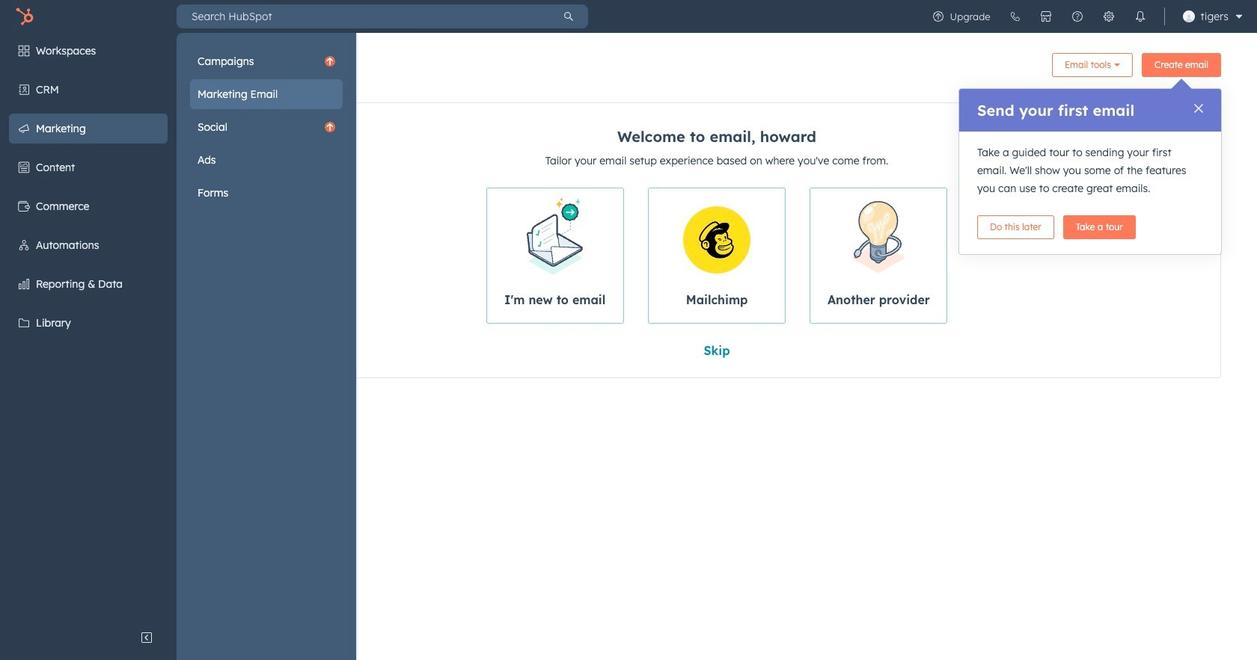 Task type: vqa. For each thing, say whether or not it's contained in the screenshot.
Close icon
yes



Task type: describe. For each thing, give the bounding box(es) containing it.
marketplaces image
[[1040, 10, 1052, 22]]

notifications image
[[1134, 10, 1146, 22]]

Search HubSpot search field
[[177, 4, 549, 28]]

close image
[[1194, 104, 1203, 113]]



Task type: locate. For each thing, give the bounding box(es) containing it.
settings image
[[1103, 10, 1115, 22]]

help image
[[1071, 10, 1083, 22]]

None checkbox
[[648, 188, 786, 324]]

None checkbox
[[486, 188, 624, 324], [810, 188, 948, 324], [486, 188, 624, 324], [810, 188, 948, 324]]

howard n/a image
[[1183, 10, 1195, 22]]

menu
[[922, 0, 1248, 33], [0, 33, 356, 661], [190, 46, 343, 208]]

banner
[[213, 48, 1221, 88]]



